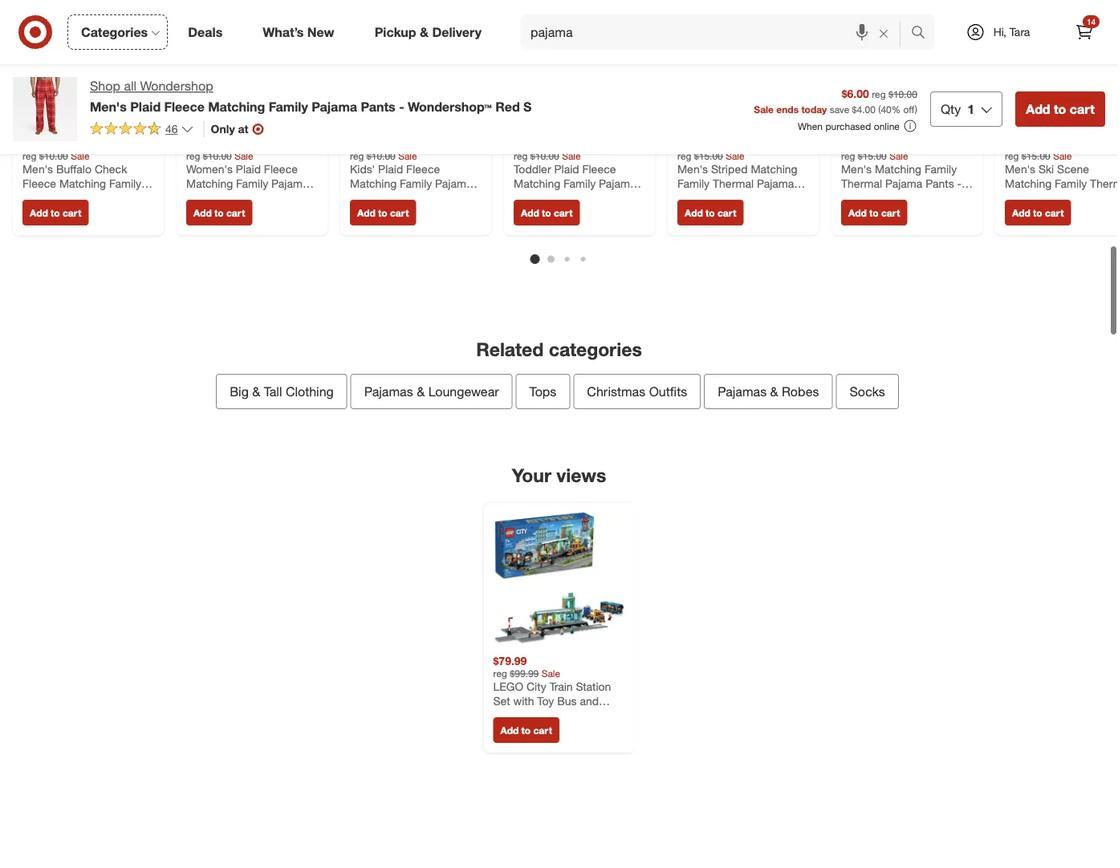 Task type: locate. For each thing, give the bounding box(es) containing it.
pajama down the new
[[312, 99, 357, 114]]

- inside shop all wondershop men's plaid fleece matching family pajama pants - wondershop™ red s
[[399, 99, 404, 114]]

pajamas left robes
[[718, 384, 767, 400]]

& inside "link"
[[252, 384, 260, 400]]

2 $15.00 from the left
[[858, 151, 887, 163]]

cart
[[1070, 101, 1095, 117], [63, 207, 81, 219], [226, 207, 245, 219], [390, 207, 409, 219], [554, 207, 573, 219], [717, 207, 736, 219], [881, 207, 900, 219], [1045, 207, 1064, 219], [533, 725, 552, 737]]

- down pickup
[[399, 99, 404, 114]]

& left 'tall'
[[252, 384, 260, 400]]

0 horizontal spatial family
[[269, 99, 308, 114]]

1 vertical spatial pajama
[[885, 177, 922, 191]]

1 vertical spatial matching
[[875, 163, 921, 177]]

& for delivery
[[420, 24, 429, 40]]

socks
[[850, 384, 885, 400]]

$6.00 reg $10.00 sale
[[22, 136, 90, 163], [186, 136, 253, 163]]

1 horizontal spatial pajamas
[[718, 384, 767, 400]]

big & tall clothing link
[[216, 374, 347, 410]]

matching up at
[[208, 99, 265, 114]]

wondershop™ left gray
[[841, 191, 911, 205]]

1 horizontal spatial $6.00
[[186, 136, 214, 151]]

pickup & delivery link
[[361, 14, 502, 50]]

tops
[[529, 384, 556, 400]]

$6.00 reg $10.00 sale for men's buffalo check fleece matching family pajama pants - wondershop™ red s image at the top left
[[22, 136, 90, 163]]

reg $15.00 sale
[[677, 151, 744, 163], [1005, 151, 1072, 163]]

2 horizontal spatial $15.00
[[1022, 151, 1050, 163]]

1 vertical spatial family
[[925, 163, 957, 177]]

add for men's striped matching family thermal pajama pants - wondershop™ red s image
[[685, 207, 703, 219]]

1 vertical spatial pants
[[926, 177, 954, 191]]

& right pickup
[[420, 24, 429, 40]]

1 vertical spatial s
[[941, 191, 948, 205]]

0 horizontal spatial pajama
[[312, 99, 357, 114]]

& left loungewear
[[417, 384, 425, 400]]

0 vertical spatial -
[[399, 99, 404, 114]]

add for the kids' plaid fleece matching family pajama pants - wondershop™ red s 'image'
[[357, 207, 375, 219]]

1 horizontal spatial reg $10.00 sale
[[514, 151, 581, 163]]

1 horizontal spatial $15.00
[[858, 151, 887, 163]]

0 horizontal spatial men's
[[90, 99, 127, 114]]

46
[[165, 122, 178, 136]]

2 horizontal spatial $6.00
[[842, 86, 869, 100]]

at
[[238, 122, 248, 136]]

pants down qty
[[926, 177, 954, 191]]

& for loungewear
[[417, 384, 425, 400]]

add
[[1026, 101, 1050, 117], [30, 207, 48, 219], [193, 207, 212, 219], [357, 207, 375, 219], [521, 207, 539, 219], [685, 207, 703, 219], [848, 207, 867, 219], [1012, 207, 1030, 219], [500, 725, 519, 737]]

$
[[852, 103, 857, 115]]

add to cart button for men's buffalo check fleece matching family pajama pants - wondershop™ red s image at the top left
[[22, 200, 89, 226]]

& left robes
[[770, 384, 778, 400]]

reg $15.00 sale men's matching family thermal pajama pants - wondershop™ gray s
[[841, 151, 962, 205]]

$6.00 reg $10.00 sale ends today save $ 4.00 ( 40 % off )
[[754, 86, 917, 115]]

pajamas
[[364, 384, 413, 400], [718, 384, 767, 400]]

men's buffalo check fleece matching family pajama pants - wondershop™ red s image
[[22, 0, 154, 127]]

2 pajamas from the left
[[718, 384, 767, 400]]

add to cart button
[[1015, 91, 1105, 127], [22, 200, 89, 226], [186, 200, 252, 226], [350, 200, 416, 226], [514, 200, 580, 226], [677, 200, 743, 226], [841, 200, 907, 226], [1005, 200, 1071, 226], [493, 718, 559, 744]]

- right gray
[[957, 177, 962, 191]]

pajama inside reg $15.00 sale men's matching family thermal pajama pants - wondershop™ gray s
[[885, 177, 922, 191]]

lego city train station set with toy bus and tracks 60335 image
[[493, 513, 625, 645]]

sale inside $79.99 reg $99.99 sale lego city train station set with toy bus and tracks 60335
[[541, 668, 560, 680]]

wondershop™
[[408, 99, 492, 114], [841, 191, 911, 205]]

pajama right thermal
[[885, 177, 922, 191]]

$6.00 inside $6.00 reg $10.00 sale ends today save $ 4.00 ( 40 % off )
[[842, 86, 869, 100]]

what's new
[[263, 24, 334, 40]]

cart for men's striped matching family thermal pajama pants - wondershop™ red s image
[[717, 207, 736, 219]]

2 reg $10.00 sale from the left
[[514, 151, 581, 163]]

1 horizontal spatial s
[[941, 191, 948, 205]]

pajamas for pajamas & loungewear
[[364, 384, 413, 400]]

add to cart button for toddler plaid fleece matching family pajama pants - wondershop™ red 3t 'image'
[[514, 200, 580, 226]]

s
[[523, 99, 532, 114], [941, 191, 948, 205]]

1 horizontal spatial reg $15.00 sale
[[1005, 151, 1072, 163]]

1 horizontal spatial wondershop™
[[841, 191, 911, 205]]

$6.00 for "women's plaid fleece matching family pajama pants - wondershop™ red s" image on the left of the page
[[186, 136, 214, 151]]

men's down shop
[[90, 99, 127, 114]]

0 horizontal spatial reg $10.00 sale
[[350, 151, 417, 163]]

14 link
[[1067, 14, 1102, 50]]

0 horizontal spatial -
[[399, 99, 404, 114]]

0 vertical spatial family
[[269, 99, 308, 114]]

plaid
[[130, 99, 161, 114]]

1 reg $15.00 sale from the left
[[677, 151, 744, 163]]

1 horizontal spatial men's
[[841, 163, 872, 177]]

sale
[[754, 103, 774, 115], [71, 151, 90, 163], [234, 151, 253, 163], [398, 151, 417, 163], [562, 151, 581, 163], [726, 151, 744, 163], [889, 151, 908, 163], [1053, 151, 1072, 163], [541, 668, 560, 680]]

1 pajamas from the left
[[364, 384, 413, 400]]

add for "women's plaid fleece matching family pajama pants - wondershop™ red s" image on the left of the page
[[193, 207, 212, 219]]

men's for reg
[[841, 163, 872, 177]]

to
[[1054, 101, 1066, 117], [51, 207, 60, 219], [214, 207, 224, 219], [378, 207, 387, 219], [542, 207, 551, 219], [706, 207, 715, 219], [869, 207, 879, 219], [1033, 207, 1042, 219], [521, 725, 531, 737]]

0 horizontal spatial s
[[523, 99, 532, 114]]

what's
[[263, 24, 304, 40]]

$6.00 for men's buffalo check fleece matching family pajama pants - wondershop™ red s image at the top left
[[22, 136, 50, 151]]

60335
[[528, 708, 559, 722]]

add to cart button for lego city train station set with toy bus and tracks 60335 image
[[493, 718, 559, 744]]

1 horizontal spatial pajama
[[885, 177, 922, 191]]

1 horizontal spatial family
[[925, 163, 957, 177]]

1 horizontal spatial matching
[[875, 163, 921, 177]]

matching
[[208, 99, 265, 114], [875, 163, 921, 177]]

1 vertical spatial men's
[[841, 163, 872, 177]]

pajamas left loungewear
[[364, 384, 413, 400]]

pickup
[[375, 24, 416, 40]]

pants down pickup
[[361, 99, 395, 114]]

$10.00
[[888, 88, 917, 100], [39, 151, 68, 163], [203, 151, 232, 163], [367, 151, 396, 163], [530, 151, 559, 163]]

$79.99 reg $99.99 sale lego city train station set with toy bus and tracks 60335
[[493, 654, 611, 722]]

0 horizontal spatial $6.00
[[22, 136, 50, 151]]

0 horizontal spatial pants
[[361, 99, 395, 114]]

What can we help you find? suggestions appear below search field
[[521, 14, 915, 50]]

add to cart for "men's matching family thermal pajama pants - wondershop™ gray s" image
[[848, 207, 900, 219]]

robes
[[782, 384, 819, 400]]

pants inside shop all wondershop men's plaid fleece matching family pajama pants - wondershop™ red s
[[361, 99, 395, 114]]

1 horizontal spatial $6.00 reg $10.00 sale
[[186, 136, 253, 163]]

0 vertical spatial s
[[523, 99, 532, 114]]

image of men's plaid fleece matching family pajama pants - wondershop™ red s image
[[13, 77, 77, 141]]

matching up gray
[[875, 163, 921, 177]]

add for toddler plaid fleece matching family pajama pants - wondershop™ red 3t 'image'
[[521, 207, 539, 219]]

add to cart
[[1026, 101, 1095, 117], [30, 207, 81, 219], [193, 207, 245, 219], [357, 207, 409, 219], [521, 207, 573, 219], [685, 207, 736, 219], [848, 207, 900, 219], [1012, 207, 1064, 219], [500, 725, 552, 737]]

1 vertical spatial -
[[957, 177, 962, 191]]

christmas outfits link
[[573, 374, 701, 410]]

to for toddler plaid fleece matching family pajama pants - wondershop™ red 3t 'image'
[[542, 207, 551, 219]]

add to cart for "women's plaid fleece matching family pajama pants - wondershop™ red s" image on the left of the page
[[193, 207, 245, 219]]

0 horizontal spatial pajamas
[[364, 384, 413, 400]]

toddler plaid fleece matching family pajama pants - wondershop™ red 3t image
[[514, 0, 645, 127]]

qty 1
[[941, 101, 975, 117]]

all
[[124, 78, 136, 94]]

search button
[[904, 14, 942, 53]]

2 $6.00 reg $10.00 sale from the left
[[186, 136, 253, 163]]

ends
[[776, 103, 799, 115]]

to for men's ski scene matching family thermal pajama pants - wondershop™ green s image
[[1033, 207, 1042, 219]]

1 horizontal spatial pants
[[926, 177, 954, 191]]

pajama
[[312, 99, 357, 114], [885, 177, 922, 191]]

0 vertical spatial pajama
[[312, 99, 357, 114]]

reg inside reg $15.00 sale men's matching family thermal pajama pants - wondershop™ gray s
[[841, 151, 855, 163]]

your
[[512, 464, 551, 487]]

tara
[[1010, 25, 1030, 39]]

tops link
[[516, 374, 570, 410]]

1 $6.00 reg $10.00 sale from the left
[[22, 136, 90, 163]]

1 horizontal spatial -
[[957, 177, 962, 191]]

add for lego city train station set with toy bus and tracks 60335 image
[[500, 725, 519, 737]]

socks link
[[836, 374, 899, 410]]

related
[[476, 338, 544, 361]]

men's inside shop all wondershop men's plaid fleece matching family pajama pants - wondershop™ red s
[[90, 99, 127, 114]]

to for men's buffalo check fleece matching family pajama pants - wondershop™ red s image at the top left
[[51, 207, 60, 219]]

only at
[[211, 122, 248, 136]]

add to cart button for men's ski scene matching family thermal pajama pants - wondershop™ green s image
[[1005, 200, 1071, 226]]

3 $15.00 from the left
[[1022, 151, 1050, 163]]

s right gray
[[941, 191, 948, 205]]

red
[[495, 99, 520, 114]]

train
[[550, 680, 573, 694]]

add to cart for men's ski scene matching family thermal pajama pants - wondershop™ green s image
[[1012, 207, 1064, 219]]

city
[[527, 680, 546, 694]]

0 vertical spatial matching
[[208, 99, 265, 114]]

0 vertical spatial men's
[[90, 99, 127, 114]]

cart for "women's plaid fleece matching family pajama pants - wondershop™ red s" image on the left of the page
[[226, 207, 245, 219]]

46 link
[[90, 121, 194, 140]]

%
[[892, 103, 901, 115]]

0 horizontal spatial $15.00
[[694, 151, 723, 163]]

men's inside reg $15.00 sale men's matching family thermal pajama pants - wondershop™ gray s
[[841, 163, 872, 177]]

categories link
[[67, 14, 168, 50]]

$15.00
[[694, 151, 723, 163], [858, 151, 887, 163], [1022, 151, 1050, 163]]

pajamas & loungewear link
[[351, 374, 513, 410]]

0 horizontal spatial reg $15.00 sale
[[677, 151, 744, 163]]

when
[[798, 120, 823, 132]]

&
[[420, 24, 429, 40], [252, 384, 260, 400], [417, 384, 425, 400], [770, 384, 778, 400]]

pajamas & robes
[[718, 384, 819, 400]]

40
[[881, 103, 892, 115]]

cart for men's ski scene matching family thermal pajama pants - wondershop™ green s image
[[1045, 207, 1064, 219]]

0 horizontal spatial matching
[[208, 99, 265, 114]]

tall
[[264, 384, 282, 400]]

1 $15.00 from the left
[[694, 151, 723, 163]]

0 vertical spatial pants
[[361, 99, 395, 114]]

s right red at top left
[[523, 99, 532, 114]]

family
[[269, 99, 308, 114], [925, 163, 957, 177]]

0 horizontal spatial $6.00 reg $10.00 sale
[[22, 136, 90, 163]]

toy
[[537, 694, 554, 708]]

1 vertical spatial wondershop™
[[841, 191, 911, 205]]

gray
[[914, 191, 938, 205]]

1 reg $10.00 sale from the left
[[350, 151, 417, 163]]

$10.00 inside $6.00 reg $10.00 sale ends today save $ 4.00 ( 40 % off )
[[888, 88, 917, 100]]

reg $10.00 sale
[[350, 151, 417, 163], [514, 151, 581, 163]]

men's down when purchased online
[[841, 163, 872, 177]]

reg
[[872, 88, 886, 100], [22, 151, 37, 163], [186, 151, 200, 163], [350, 151, 364, 163], [514, 151, 528, 163], [677, 151, 691, 163], [841, 151, 855, 163], [1005, 151, 1019, 163], [493, 668, 507, 680]]

0 vertical spatial wondershop™
[[408, 99, 492, 114]]

matching inside reg $15.00 sale men's matching family thermal pajama pants - wondershop™ gray s
[[875, 163, 921, 177]]

0 horizontal spatial wondershop™
[[408, 99, 492, 114]]

station
[[576, 680, 611, 694]]

2 reg $15.00 sale from the left
[[1005, 151, 1072, 163]]

wondershop™ left red at top left
[[408, 99, 492, 114]]

set
[[493, 694, 510, 708]]

pants
[[361, 99, 395, 114], [926, 177, 954, 191]]

$6.00
[[842, 86, 869, 100], [22, 136, 50, 151], [186, 136, 214, 151]]



Task type: describe. For each thing, give the bounding box(es) containing it.
- inside reg $15.00 sale men's matching family thermal pajama pants - wondershop™ gray s
[[957, 177, 962, 191]]

men's for shop
[[90, 99, 127, 114]]

wondershop
[[140, 78, 213, 94]]

add to cart for toddler plaid fleece matching family pajama pants - wondershop™ red 3t 'image'
[[521, 207, 573, 219]]

women's plaid fleece matching family pajama pants - wondershop™ red s image
[[186, 0, 318, 127]]

add for "men's matching family thermal pajama pants - wondershop™ gray s" image
[[848, 207, 867, 219]]

christmas outfits
[[587, 384, 687, 400]]

& for tall
[[252, 384, 260, 400]]

$15.00 inside reg $15.00 sale men's matching family thermal pajama pants - wondershop™ gray s
[[858, 151, 887, 163]]

pajamas & robes link
[[704, 374, 833, 410]]

purchased
[[825, 120, 871, 132]]

pajama inside shop all wondershop men's plaid fleece matching family pajama pants - wondershop™ red s
[[312, 99, 357, 114]]

off
[[903, 103, 915, 115]]

family inside reg $15.00 sale men's matching family thermal pajama pants - wondershop™ gray s
[[925, 163, 957, 177]]

with
[[513, 694, 534, 708]]

reg inside $6.00 reg $10.00 sale ends today save $ 4.00 ( 40 % off )
[[872, 88, 886, 100]]

& for robes
[[770, 384, 778, 400]]

wondershop™ inside reg $15.00 sale men's matching family thermal pajama pants - wondershop™ gray s
[[841, 191, 911, 205]]

views
[[556, 464, 606, 487]]

$15.00 for men's striped matching family thermal pajama pants - wondershop™ red s image
[[694, 151, 723, 163]]

family inside shop all wondershop men's plaid fleece matching family pajama pants - wondershop™ red s
[[269, 99, 308, 114]]

shop all wondershop men's plaid fleece matching family pajama pants - wondershop™ red s
[[90, 78, 532, 114]]

christmas
[[587, 384, 645, 400]]

men's ski scene matching family thermal pajama pants - wondershop™ green s image
[[1005, 0, 1118, 127]]

when purchased online
[[798, 120, 900, 132]]

reg $15.00 sale for men's ski scene matching family thermal pajama pants - wondershop™ green s image
[[1005, 151, 1072, 163]]

1
[[967, 101, 975, 117]]

to for men's striped matching family thermal pajama pants - wondershop™ red s image
[[706, 207, 715, 219]]

cart for lego city train station set with toy bus and tracks 60335 image
[[533, 725, 552, 737]]

matching inside shop all wondershop men's plaid fleece matching family pajama pants - wondershop™ red s
[[208, 99, 265, 114]]

s inside reg $15.00 sale men's matching family thermal pajama pants - wondershop™ gray s
[[941, 191, 948, 205]]

pajamas & loungewear
[[364, 384, 499, 400]]

loungewear
[[428, 384, 499, 400]]

to for "women's plaid fleece matching family pajama pants - wondershop™ red s" image on the left of the page
[[214, 207, 224, 219]]

add to cart for men's striped matching family thermal pajama pants - wondershop™ red s image
[[685, 207, 736, 219]]

deals link
[[174, 14, 243, 50]]

s inside shop all wondershop men's plaid fleece matching family pajama pants - wondershop™ red s
[[523, 99, 532, 114]]

thermal
[[841, 177, 882, 191]]

14
[[1087, 16, 1096, 26]]

kids' plaid fleece matching family pajama pants - wondershop™ red s image
[[350, 0, 482, 127]]

$6.00 reg $10.00 sale for "women's plaid fleece matching family pajama pants - wondershop™ red s" image on the left of the page
[[186, 136, 253, 163]]

cart for men's buffalo check fleece matching family pajama pants - wondershop™ red s image at the top left
[[63, 207, 81, 219]]

and
[[580, 694, 599, 708]]

tracks
[[493, 708, 525, 722]]

add to cart button for "men's matching family thermal pajama pants - wondershop™ gray s" image
[[841, 200, 907, 226]]

4.00
[[857, 103, 876, 115]]

to for "men's matching family thermal pajama pants - wondershop™ gray s" image
[[869, 207, 879, 219]]

search
[[904, 26, 942, 41]]

fleece
[[164, 99, 205, 114]]

wondershop™ inside shop all wondershop men's plaid fleece matching family pajama pants - wondershop™ red s
[[408, 99, 492, 114]]

$99.99
[[510, 668, 539, 680]]

add to cart for lego city train station set with toy bus and tracks 60335 image
[[500, 725, 552, 737]]

cart for the kids' plaid fleece matching family pajama pants - wondershop™ red s 'image'
[[390, 207, 409, 219]]

only
[[211, 122, 235, 136]]

pants inside reg $15.00 sale men's matching family thermal pajama pants - wondershop™ gray s
[[926, 177, 954, 191]]

cart for toddler plaid fleece matching family pajama pants - wondershop™ red 3t 'image'
[[554, 207, 573, 219]]

lego
[[493, 680, 523, 694]]

sale inside $6.00 reg $10.00 sale ends today save $ 4.00 ( 40 % off )
[[754, 103, 774, 115]]

online
[[874, 120, 900, 132]]

clothing
[[286, 384, 334, 400]]

reg $10.00 sale for toddler plaid fleece matching family pajama pants - wondershop™ red 3t 'image'
[[514, 151, 581, 163]]

sale inside reg $15.00 sale men's matching family thermal pajama pants - wondershop™ gray s
[[889, 151, 908, 163]]

add to cart button for the kids' plaid fleece matching family pajama pants - wondershop™ red s 'image'
[[350, 200, 416, 226]]

add for men's buffalo check fleece matching family pajama pants - wondershop™ red s image at the top left
[[30, 207, 48, 219]]

what's new link
[[249, 14, 354, 50]]

deals
[[188, 24, 223, 40]]

)
[[915, 103, 917, 115]]

reg $10.00 sale for the kids' plaid fleece matching family pajama pants - wondershop™ red s 'image'
[[350, 151, 417, 163]]

add for men's ski scene matching family thermal pajama pants - wondershop™ green s image
[[1012, 207, 1030, 219]]

add to cart button for "women's plaid fleece matching family pajama pants - wondershop™ red s" image on the left of the page
[[186, 200, 252, 226]]

reg inside $79.99 reg $99.99 sale lego city train station set with toy bus and tracks 60335
[[493, 668, 507, 680]]

pickup & delivery
[[375, 24, 482, 40]]

related categories
[[476, 338, 642, 361]]

$15.00 for men's ski scene matching family thermal pajama pants - wondershop™ green s image
[[1022, 151, 1050, 163]]

men's striped matching family thermal pajama pants - wondershop™ red s image
[[677, 0, 809, 127]]

categories
[[81, 24, 148, 40]]

categories
[[549, 338, 642, 361]]

outfits
[[649, 384, 687, 400]]

$79.99
[[493, 654, 527, 668]]

today
[[801, 103, 827, 115]]

cart for "men's matching family thermal pajama pants - wondershop™ gray s" image
[[881, 207, 900, 219]]

hi,
[[993, 25, 1006, 39]]

big & tall clothing
[[230, 384, 334, 400]]

men's matching family thermal pajama pants - wondershop™ gray s image
[[841, 0, 973, 127]]

shop
[[90, 78, 120, 94]]

big
[[230, 384, 249, 400]]

pajamas for pajamas & robes
[[718, 384, 767, 400]]

delivery
[[432, 24, 482, 40]]

(
[[878, 103, 881, 115]]

your views
[[512, 464, 606, 487]]

add to cart for the kids' plaid fleece matching family pajama pants - wondershop™ red s 'image'
[[357, 207, 409, 219]]

qty
[[941, 101, 961, 117]]

reg $15.00 sale for men's striped matching family thermal pajama pants - wondershop™ red s image
[[677, 151, 744, 163]]

add to cart for men's buffalo check fleece matching family pajama pants - wondershop™ red s image at the top left
[[30, 207, 81, 219]]

hi, tara
[[993, 25, 1030, 39]]

add to cart button for men's striped matching family thermal pajama pants - wondershop™ red s image
[[677, 200, 743, 226]]

to for lego city train station set with toy bus and tracks 60335 image
[[521, 725, 531, 737]]

save
[[830, 103, 849, 115]]

bus
[[557, 694, 577, 708]]

to for the kids' plaid fleece matching family pajama pants - wondershop™ red s 'image'
[[378, 207, 387, 219]]

new
[[307, 24, 334, 40]]



Task type: vqa. For each thing, say whether or not it's contained in the screenshot.
Men's
yes



